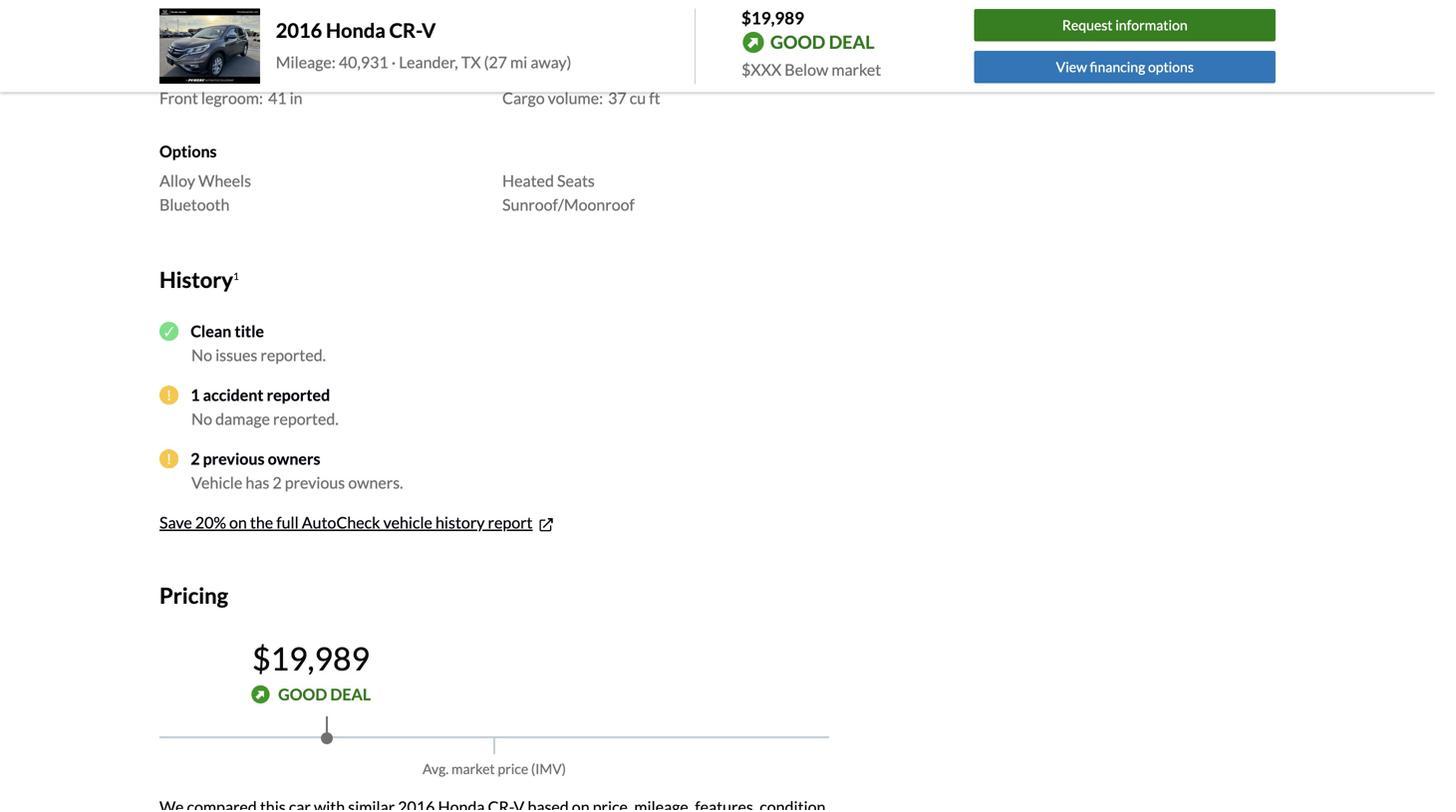 Task type: describe. For each thing, give the bounding box(es) containing it.
doors
[[224, 64, 264, 84]]

good deal image
[[251, 685, 270, 704]]

37
[[608, 88, 627, 108]]

view financing options button
[[974, 51, 1276, 83]]

vdpalert image for 2 previous owners
[[159, 449, 179, 468]]

good deal
[[770, 31, 875, 53]]

damage
[[215, 409, 270, 429]]

below
[[785, 60, 828, 79]]

alloy
[[159, 171, 195, 191]]

back
[[502, 64, 537, 84]]

deal
[[330, 685, 371, 704]]

avg.
[[423, 760, 449, 777]]

·
[[391, 52, 396, 72]]

measurements
[[159, 35, 266, 54]]

tx
[[461, 52, 481, 72]]

alloy wheels bluetooth
[[159, 171, 251, 214]]

good
[[278, 685, 327, 704]]

mileage:
[[276, 52, 336, 72]]

legroom: inside doors: 4 doors front legroom: 41 in
[[201, 88, 263, 108]]

0 horizontal spatial market
[[451, 760, 495, 777]]

report
[[488, 513, 533, 532]]

in
[[290, 88, 303, 108]]

no for no issues reported.
[[191, 345, 212, 365]]

$19,989 for $xxx
[[742, 7, 804, 28]]

away)
[[531, 52, 572, 72]]

20%
[[195, 513, 226, 532]]

leander,
[[399, 52, 458, 72]]

information
[[1115, 17, 1188, 34]]

ft
[[649, 88, 660, 108]]

good
[[770, 31, 825, 53]]

deal
[[829, 31, 875, 53]]

$19,989 for good deal
[[252, 639, 370, 678]]

40,931
[[339, 52, 388, 72]]

save
[[159, 513, 192, 532]]

vehicle
[[383, 513, 432, 532]]

good deal
[[278, 685, 371, 704]]

vehicle has 2 previous owners.
[[191, 473, 403, 492]]

history
[[159, 267, 233, 293]]

wheels
[[198, 171, 251, 191]]

2 previous owners
[[191, 449, 320, 468]]

back legroom: cargo volume: 37 cu ft
[[502, 64, 660, 108]]

title
[[235, 321, 264, 341]]

(27
[[484, 52, 507, 72]]

1 accident reported
[[191, 385, 330, 405]]

vdpcheck image
[[159, 322, 179, 341]]



Task type: locate. For each thing, give the bounding box(es) containing it.
1 vertical spatial $19,989
[[252, 639, 370, 678]]

1 vertical spatial legroom:
[[201, 88, 263, 108]]

heated seats sunroof/moonroof
[[502, 171, 635, 214]]

on
[[229, 513, 247, 532]]

history
[[436, 513, 485, 532]]

1 vdpalert image from the top
[[159, 386, 179, 405]]

1 horizontal spatial market
[[832, 60, 881, 79]]

pricing
[[159, 583, 228, 608]]

1 left accident
[[191, 385, 200, 405]]

reported
[[267, 385, 330, 405]]

market down deal
[[832, 60, 881, 79]]

1
[[233, 270, 239, 282], [191, 385, 200, 405]]

2 up vehicle
[[191, 449, 200, 468]]

bluetooth
[[159, 195, 230, 214]]

the
[[250, 513, 273, 532]]

view financing options
[[1056, 58, 1194, 75]]

$xxx
[[742, 60, 782, 79]]

0 vertical spatial 1
[[233, 270, 239, 282]]

1 vertical spatial 2
[[272, 473, 282, 492]]

vehicle
[[191, 473, 242, 492]]

no for no damage reported.
[[191, 409, 212, 429]]

reported. down reported
[[273, 409, 339, 429]]

4
[[212, 64, 221, 84]]

previous down owners
[[285, 473, 345, 492]]

previous up vehicle
[[203, 449, 265, 468]]

price
[[498, 760, 528, 777]]

reported. for clean title
[[260, 345, 326, 365]]

request information button
[[974, 9, 1276, 42]]

vdpalert image down vdpcheck 'image'
[[159, 386, 179, 405]]

0 vertical spatial market
[[832, 60, 881, 79]]

has
[[246, 473, 269, 492]]

autocheck
[[302, 513, 380, 532]]

1 vertical spatial vdpalert image
[[159, 449, 179, 468]]

1 vertical spatial no
[[191, 409, 212, 429]]

no down clean
[[191, 345, 212, 365]]

front
[[159, 88, 198, 108]]

1 vertical spatial previous
[[285, 473, 345, 492]]

vdpalert image
[[159, 386, 179, 405], [159, 449, 179, 468]]

no
[[191, 345, 212, 365], [191, 409, 212, 429]]

2
[[191, 449, 200, 468], [272, 473, 282, 492]]

1 up clean title
[[233, 270, 239, 282]]

0 vertical spatial no
[[191, 345, 212, 365]]

0 vertical spatial reported.
[[260, 345, 326, 365]]

0 horizontal spatial previous
[[203, 449, 265, 468]]

clean
[[191, 321, 232, 341]]

reported. for 1 accident reported
[[273, 409, 339, 429]]

2016 honda cr-v image
[[159, 9, 260, 84]]

no issues reported.
[[191, 345, 326, 365]]

0 vertical spatial previous
[[203, 449, 265, 468]]

history 1
[[159, 267, 239, 293]]

issues
[[215, 345, 257, 365]]

legroom: down doors
[[201, 88, 263, 108]]

owners.
[[348, 473, 403, 492]]

2 right has
[[272, 473, 282, 492]]

avg. market price (imv)
[[423, 760, 566, 777]]

heated
[[502, 171, 554, 191]]

41
[[268, 88, 287, 108]]

cr-
[[389, 18, 422, 42]]

2 vdpalert image from the top
[[159, 449, 179, 468]]

1 vertical spatial market
[[451, 760, 495, 777]]

reported. up reported
[[260, 345, 326, 365]]

mi
[[510, 52, 527, 72]]

0 vertical spatial 2
[[191, 449, 200, 468]]

0 horizontal spatial legroom:
[[201, 88, 263, 108]]

$xxx below market
[[742, 60, 881, 79]]

vdpalert image for 1 accident reported
[[159, 386, 179, 405]]

accident
[[203, 385, 264, 405]]

financing
[[1090, 58, 1145, 75]]

no damage reported.
[[191, 409, 339, 429]]

cargo
[[502, 88, 545, 108]]

market
[[832, 60, 881, 79], [451, 760, 495, 777]]

legroom: up volume:
[[540, 64, 601, 84]]

2016 honda cr-v mileage: 40,931 · leander, tx (27 mi away)
[[276, 18, 572, 72]]

1 horizontal spatial 2
[[272, 473, 282, 492]]

2 no from the top
[[191, 409, 212, 429]]

request
[[1062, 17, 1113, 34]]

save 20% on the full autocheck vehicle history report
[[159, 513, 533, 532]]

0 vertical spatial legroom:
[[540, 64, 601, 84]]

1 horizontal spatial legroom:
[[540, 64, 601, 84]]

0 horizontal spatial 2
[[191, 449, 200, 468]]

$19,989
[[742, 7, 804, 28], [252, 639, 370, 678]]

market right avg.
[[451, 760, 495, 777]]

options
[[159, 142, 217, 161]]

2016
[[276, 18, 322, 42]]

no down accident
[[191, 409, 212, 429]]

vdpalert image up save
[[159, 449, 179, 468]]

full
[[276, 513, 299, 532]]

request information
[[1062, 17, 1188, 34]]

1 inside history 1
[[233, 270, 239, 282]]

sunroof/moonroof
[[502, 195, 635, 214]]

legroom: inside back legroom: cargo volume: 37 cu ft
[[540, 64, 601, 84]]

doors: 4 doors front legroom: 41 in
[[159, 64, 303, 108]]

previous
[[203, 449, 265, 468], [285, 473, 345, 492]]

1 no from the top
[[191, 345, 212, 365]]

1 horizontal spatial $19,989
[[742, 7, 804, 28]]

1 horizontal spatial previous
[[285, 473, 345, 492]]

reported.
[[260, 345, 326, 365], [273, 409, 339, 429]]

owners
[[268, 449, 320, 468]]

view
[[1056, 58, 1087, 75]]

volume:
[[548, 88, 603, 108]]

honda
[[326, 18, 385, 42]]

1 vertical spatial 1
[[191, 385, 200, 405]]

clean title
[[191, 321, 264, 341]]

seats
[[557, 171, 595, 191]]

options
[[1148, 58, 1194, 75]]

0 horizontal spatial $19,989
[[252, 639, 370, 678]]

1 vertical spatial reported.
[[273, 409, 339, 429]]

v
[[422, 18, 436, 42]]

cu
[[630, 88, 646, 108]]

0 horizontal spatial 1
[[191, 385, 200, 405]]

0 vertical spatial vdpalert image
[[159, 386, 179, 405]]

(imv)
[[531, 760, 566, 777]]

0 vertical spatial $19,989
[[742, 7, 804, 28]]

1 horizontal spatial 1
[[233, 270, 239, 282]]

save 20% on the full autocheck vehicle history report link
[[159, 513, 556, 534]]

doors:
[[159, 64, 207, 84]]

legroom:
[[540, 64, 601, 84], [201, 88, 263, 108]]

save 20% on the full autocheck vehicle history report image
[[537, 515, 556, 534]]



Task type: vqa. For each thing, say whether or not it's contained in the screenshot.
(31) inside 'tab'
no



